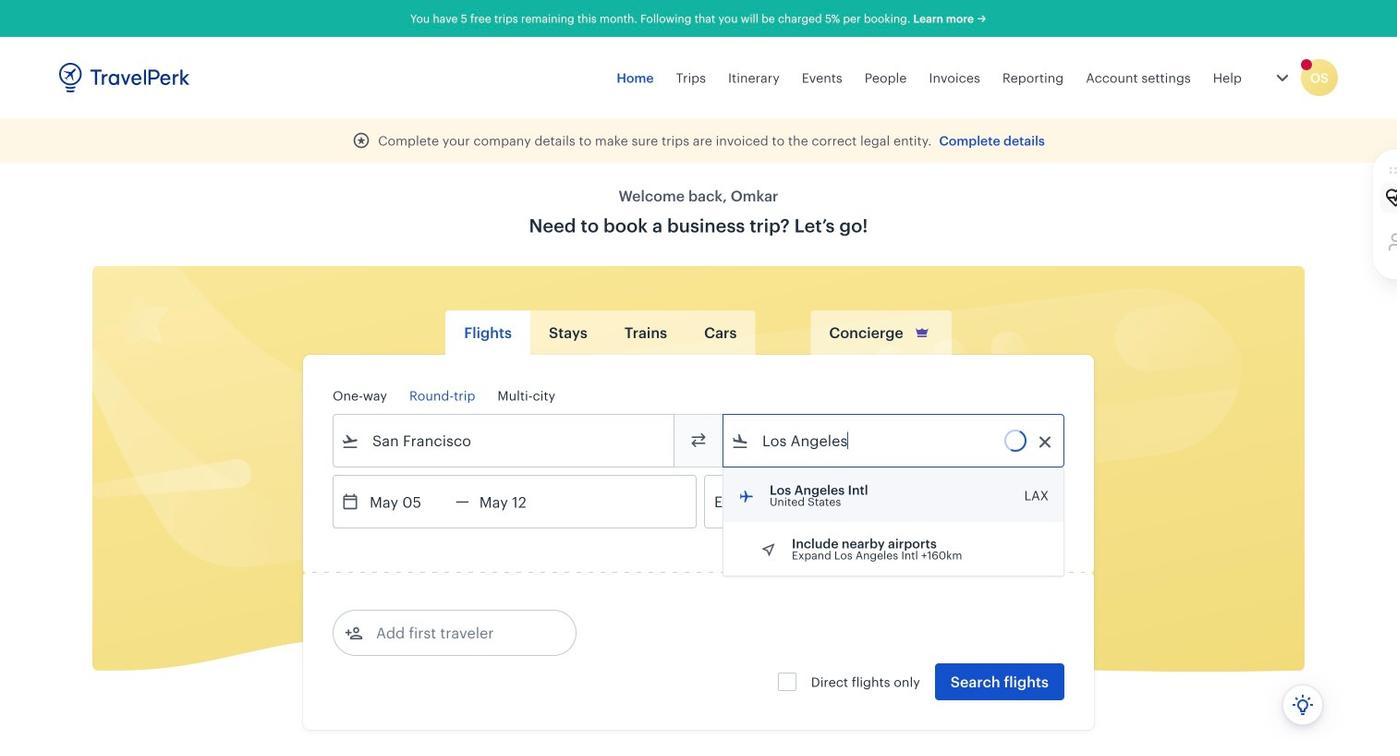 Task type: vqa. For each thing, say whether or not it's contained in the screenshot.
FROM "search box"
yes



Task type: locate. For each thing, give the bounding box(es) containing it.
Depart text field
[[359, 476, 456, 528]]

To search field
[[749, 426, 1040, 456]]

Return text field
[[469, 476, 565, 528]]

Add first traveler search field
[[363, 618, 555, 648]]



Task type: describe. For each thing, give the bounding box(es) containing it.
From search field
[[359, 426, 650, 456]]



